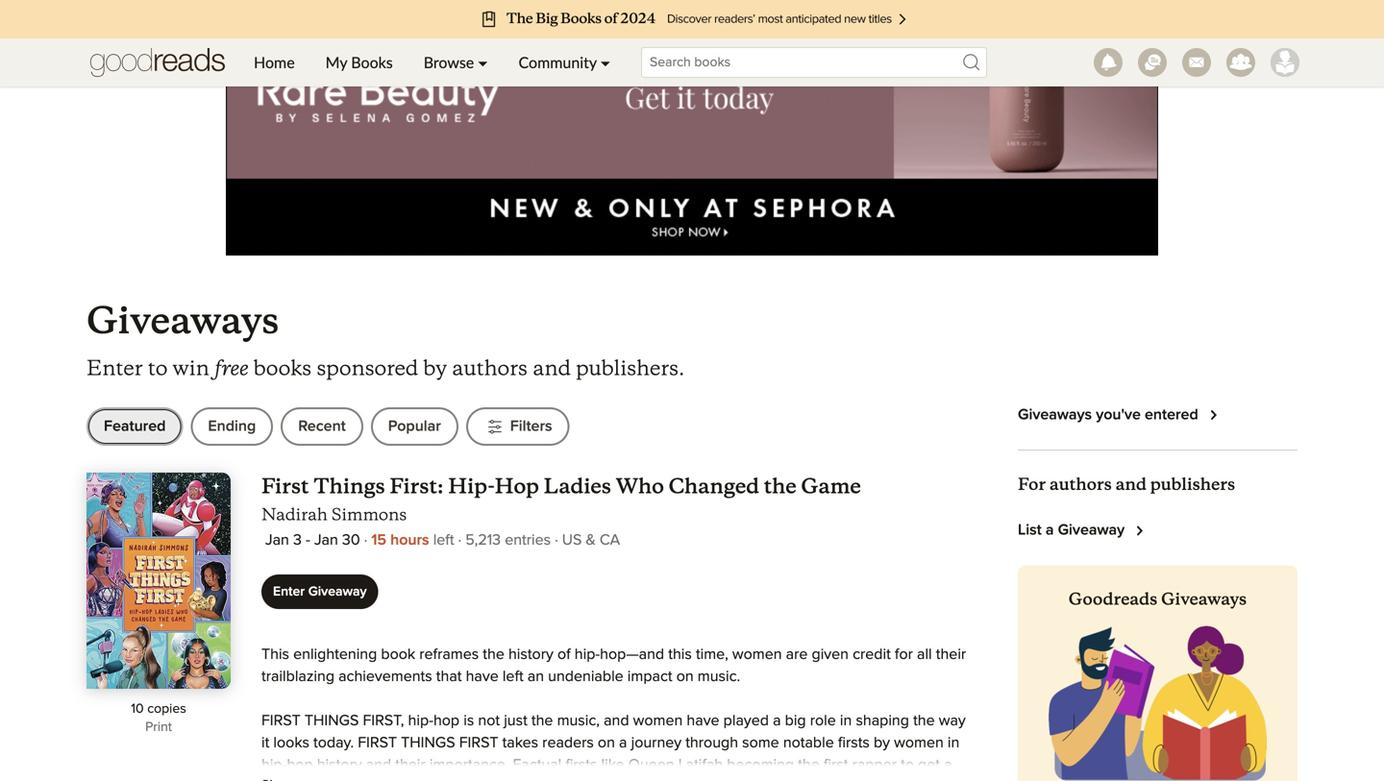 Task type: describe. For each thing, give the bounding box(es) containing it.
jan 3 - jan 30
[[265, 533, 360, 548]]

first:
[[390, 473, 444, 499]]

readers
[[542, 736, 594, 751]]

ladies
[[544, 473, 611, 499]]

reframes
[[419, 647, 479, 663]]

a left 'big'
[[773, 714, 781, 729]]

list
[[1018, 523, 1042, 539]]

us
[[562, 533, 582, 548]]

today.
[[313, 736, 354, 751]]

0 horizontal spatial history
[[317, 758, 362, 773]]

home link
[[238, 38, 310, 87]]

&
[[586, 533, 596, 548]]

hip- inside this enlightening book reframes the history of hip-hop—and this time, women are given credit for all their trailblazing achievements that have left an undeniable impact on music.
[[575, 647, 600, 663]]

the down today.
[[312, 780, 333, 782]]

3
[[293, 533, 302, 548]]

star
[[261, 780, 286, 782]]

0 vertical spatial firsts
[[838, 736, 870, 751]]

enlightening
[[293, 647, 377, 663]]

way
[[939, 714, 966, 729]]

▾ for browse ▾
[[478, 53, 488, 72]]

entered
[[1145, 408, 1199, 423]]

time,
[[696, 647, 728, 663]]

ending button
[[191, 408, 273, 446]]

you've
[[1096, 408, 1141, 423]]

an
[[528, 670, 544, 685]]

featured button
[[87, 408, 183, 446]]

win inside first things first, hip-hop is not just the music, and women have played a big role in shaping the way it looks today. first things first takes readers on a journey through some notable firsts by women in hip-hop history and their importance. factual firsts like queen latifah becoming the first rapper to get a star on the hollywood walk of fame, lauryn hill making history as the first rapper to win the cove
[[828, 780, 851, 782]]

fame,
[[467, 780, 508, 782]]

that
[[436, 670, 462, 685]]

enter giveaway
[[273, 585, 367, 599]]

role
[[810, 714, 836, 729]]

0 horizontal spatial giveaway
[[308, 585, 367, 599]]

and up hollywood
[[366, 758, 391, 773]]

0 horizontal spatial by
[[423, 355, 447, 381]]

enter to win free books sponsored by authors and publishers.
[[87, 355, 685, 381]]

2 vertical spatial hip-
[[261, 758, 287, 773]]

30
[[342, 533, 360, 548]]

and right music,
[[604, 714, 629, 729]]

things
[[314, 473, 385, 499]]

this enlightening book reframes the history of hip-hop—and this time, women are given credit for all their trailblazing achievements that have left an undeniable impact on music.
[[261, 647, 966, 685]]

credit
[[853, 647, 891, 663]]

0 horizontal spatial things
[[305, 714, 359, 729]]

books
[[254, 355, 312, 381]]

publishers.
[[576, 355, 685, 381]]

2 jan from the left
[[314, 533, 338, 548]]

community
[[519, 53, 597, 72]]

1 jan from the left
[[265, 533, 289, 548]]

hill
[[561, 780, 582, 782]]

and up filters
[[533, 355, 571, 381]]

the left way at the right bottom of the page
[[913, 714, 935, 729]]

0 vertical spatial in
[[840, 714, 852, 729]]

my
[[326, 53, 347, 72]]

Search by book title or ISBN text field
[[641, 47, 987, 78]]

hop
[[495, 473, 539, 499]]

browse ▾
[[424, 53, 488, 72]]

5,213
[[465, 533, 501, 548]]

first things first: hip-hop ladies who changed the game nadirah simmons
[[261, 473, 861, 525]]

home
[[254, 53, 295, 72]]

us & ca
[[562, 533, 620, 548]]

giveaways you've entered
[[1018, 408, 1199, 423]]

who
[[616, 473, 664, 499]]

copies
[[147, 703, 186, 716]]

simmons
[[332, 504, 407, 525]]

first things first: hip-hop ladies who changed the game link
[[261, 473, 861, 499]]

community ▾
[[519, 53, 610, 72]]

▾ for community ▾
[[601, 53, 610, 72]]

just
[[504, 714, 528, 729]]

goodreads giveaways
[[1069, 589, 1247, 610]]

a right list
[[1046, 523, 1054, 539]]

books
[[351, 53, 393, 72]]

hop—and
[[600, 647, 664, 663]]

1 horizontal spatial hip-
[[408, 714, 434, 729]]

book
[[381, 647, 415, 663]]

enter for enter giveaway
[[273, 585, 305, 599]]

my books link
[[310, 38, 408, 87]]

the right as
[[708, 780, 729, 782]]

15 hours left
[[371, 533, 454, 548]]

for
[[1018, 475, 1046, 495]]

their inside this enlightening book reframes the history of hip-hop—and this time, women are given credit for all their trailblazing achievements that have left an undeniable impact on music.
[[936, 647, 966, 663]]

goodreads
[[1069, 589, 1158, 610]]

trailblazing
[[261, 670, 335, 685]]

15
[[371, 533, 386, 548]]

profile image for john smith. image
[[1271, 48, 1300, 77]]

10
[[131, 703, 144, 716]]

and left publishers
[[1116, 475, 1147, 495]]

filters button
[[466, 408, 570, 446]]

like
[[601, 758, 624, 773]]

0 horizontal spatial hop
[[287, 758, 313, 773]]

game
[[801, 473, 861, 499]]

first
[[261, 473, 309, 499]]

entries
[[505, 533, 551, 548]]

popular
[[388, 419, 441, 435]]

their inside first things first, hip-hop is not just the music, and women have played a big role in shaping the way it looks today. first things first takes readers on a journey through some notable firsts by women in hip-hop history and their importance. factual firsts like queen latifah becoming the first rapper to get a star on the hollywood walk of fame, lauryn hill making history as the first rapper to win the cove
[[395, 758, 426, 773]]

making
[[586, 780, 635, 782]]

0 vertical spatial authors
[[452, 355, 528, 381]]

ending
[[208, 419, 256, 435]]

0 horizontal spatial to
[[148, 355, 168, 381]]

1 horizontal spatial first
[[358, 736, 397, 751]]

community ▾ link
[[503, 38, 626, 87]]

hollywood
[[337, 780, 409, 782]]

first things first, hip-hop is not just the music, and women have played a big role in shaping the way it looks today. first things first takes readers on a journey through some notable firsts by women in hip-hop history and their importance. factual firsts like queen latifah becoming the first rapper to get a star on the hollywood walk of fame, lauryn hill making history as the first rapper to win the cove
[[261, 714, 966, 782]]



Task type: locate. For each thing, give the bounding box(es) containing it.
in right role
[[840, 714, 852, 729]]

to up featured button
[[148, 355, 168, 381]]

it
[[261, 736, 269, 751]]

1 horizontal spatial to
[[810, 780, 824, 782]]

factual
[[513, 758, 562, 773]]

things up today.
[[305, 714, 359, 729]]

changed
[[669, 473, 759, 499]]

left left an on the bottom of page
[[503, 670, 524, 685]]

takes
[[502, 736, 538, 751]]

2 horizontal spatial on
[[676, 670, 694, 685]]

by down shaping
[[874, 736, 890, 751]]

0 vertical spatial on
[[676, 670, 694, 685]]

0 horizontal spatial ▾
[[478, 53, 488, 72]]

by up popular
[[423, 355, 447, 381]]

2 horizontal spatial giveaways
[[1161, 589, 1247, 610]]

1 horizontal spatial things
[[401, 736, 455, 751]]

0 horizontal spatial giveaways
[[87, 298, 279, 344]]

1 vertical spatial of
[[450, 780, 463, 782]]

1 vertical spatial giveaway
[[308, 585, 367, 599]]

in
[[840, 714, 852, 729], [948, 736, 960, 751]]

of
[[558, 647, 571, 663], [450, 780, 463, 782]]

0 horizontal spatial rapper
[[762, 780, 806, 782]]

1 vertical spatial win
[[828, 780, 851, 782]]

have inside first things first, hip-hop is not just the music, and women have played a big role in shaping the way it looks today. first things first takes readers on a journey through some notable firsts by women in hip-hop history and their importance. factual firsts like queen latifah becoming the first rapper to get a star on the hollywood walk of fame, lauryn hill making history as the first rapper to win the cove
[[687, 714, 720, 729]]

1 vertical spatial giveaways
[[1018, 408, 1092, 423]]

jan right -
[[314, 533, 338, 548]]

on down this
[[676, 670, 694, 685]]

0 horizontal spatial their
[[395, 758, 426, 773]]

history down queen
[[639, 780, 684, 782]]

importance.
[[430, 758, 509, 773]]

giveaway down the for authors and publishers
[[1058, 523, 1125, 539]]

2 horizontal spatial to
[[901, 758, 914, 773]]

of down importance.
[[450, 780, 463, 782]]

lauryn
[[512, 780, 557, 782]]

1 vertical spatial have
[[687, 714, 720, 729]]

recent
[[298, 419, 346, 435]]

0 horizontal spatial enter
[[87, 355, 143, 381]]

1 horizontal spatial first
[[824, 758, 848, 773]]

0 horizontal spatial on
[[290, 780, 308, 782]]

have inside this enlightening book reframes the history of hip-hop—and this time, women are given credit for all their trailblazing achievements that have left an undeniable impact on music.
[[466, 670, 499, 685]]

ca
[[600, 533, 620, 548]]

shaping
[[856, 714, 909, 729]]

1 horizontal spatial rapper
[[852, 758, 897, 773]]

left right hours
[[433, 533, 454, 548]]

1 horizontal spatial enter
[[273, 585, 305, 599]]

for
[[895, 647, 913, 663]]

1 ▾ from the left
[[478, 53, 488, 72]]

0 vertical spatial their
[[936, 647, 966, 663]]

giveaway
[[1058, 523, 1125, 539], [308, 585, 367, 599]]

1 vertical spatial to
[[901, 758, 914, 773]]

2 horizontal spatial history
[[639, 780, 684, 782]]

2 horizontal spatial first
[[459, 736, 498, 751]]

1 horizontal spatial by
[[874, 736, 890, 751]]

women for time,
[[732, 647, 782, 663]]

enter down 3
[[273, 585, 305, 599]]

0 horizontal spatial in
[[840, 714, 852, 729]]

undeniable
[[548, 670, 624, 685]]

0 horizontal spatial hip-
[[261, 758, 287, 773]]

rapper down shaping
[[852, 758, 897, 773]]

music.
[[698, 670, 740, 685]]

list a giveaway link
[[1018, 519, 1152, 542]]

first down notable
[[824, 758, 848, 773]]

0 horizontal spatial left
[[433, 533, 454, 548]]

their up the walk on the left of page
[[395, 758, 426, 773]]

some
[[742, 736, 779, 751]]

journey
[[631, 736, 682, 751]]

2 vertical spatial women
[[894, 736, 944, 751]]

of inside first things first, hip-hop is not just the music, and women have played a big role in shaping the way it looks today. first things first takes readers on a journey through some notable firsts by women in hip-hop history and their importance. factual firsts like queen latifah becoming the first rapper to get a star on the hollywood walk of fame, lauryn hill making history as the first rapper to win the cove
[[450, 780, 463, 782]]

have right 'that'
[[466, 670, 499, 685]]

1 vertical spatial hop
[[287, 758, 313, 773]]

0 vertical spatial hop
[[434, 714, 460, 729]]

▾ right community
[[601, 53, 610, 72]]

two people reading image
[[1049, 626, 1267, 781]]

1 vertical spatial authors
[[1050, 475, 1112, 495]]

0 horizontal spatial jan
[[265, 533, 289, 548]]

browse
[[424, 53, 474, 72]]

0 horizontal spatial of
[[450, 780, 463, 782]]

rapper
[[852, 758, 897, 773], [762, 780, 806, 782]]

1 horizontal spatial on
[[598, 736, 615, 751]]

this
[[668, 647, 692, 663]]

0 vertical spatial women
[[732, 647, 782, 663]]

authors up list a giveaway link
[[1050, 475, 1112, 495]]

hip- up star on the left of page
[[261, 758, 287, 773]]

1 vertical spatial hip-
[[408, 714, 434, 729]]

on inside this enlightening book reframes the history of hip-hop—and this time, women are given credit for all their trailblazing achievements that have left an undeniable impact on music.
[[676, 670, 694, 685]]

advertisement element
[[226, 15, 1158, 256]]

0 horizontal spatial first
[[261, 714, 301, 729]]

to
[[148, 355, 168, 381], [901, 758, 914, 773], [810, 780, 824, 782]]

a right get
[[944, 758, 952, 773]]

1 vertical spatial things
[[401, 736, 455, 751]]

not
[[478, 714, 500, 729]]

0 horizontal spatial authors
[[452, 355, 528, 381]]

by inside first things first, hip-hop is not just the music, and women have played a big role in shaping the way it looks today. first things first takes readers on a journey through some notable firsts by women in hip-hop history and their importance. factual firsts like queen latifah becoming the first rapper to get a star on the hollywood walk of fame, lauryn hill making history as the first rapper to win the cove
[[874, 736, 890, 751]]

0 vertical spatial win
[[173, 355, 209, 381]]

nadirah
[[261, 504, 328, 525]]

things up the walk on the left of page
[[401, 736, 455, 751]]

looks
[[273, 736, 309, 751]]

publishers
[[1150, 475, 1235, 495]]

first up looks
[[261, 714, 301, 729]]

1 horizontal spatial left
[[503, 670, 524, 685]]

1 horizontal spatial of
[[558, 647, 571, 663]]

2 vertical spatial history
[[639, 780, 684, 782]]

filters
[[510, 419, 552, 435]]

print
[[145, 721, 172, 734]]

hip- right the first,
[[408, 714, 434, 729]]

0 vertical spatial history
[[509, 647, 554, 663]]

first down the first,
[[358, 736, 397, 751]]

0 vertical spatial first
[[824, 758, 848, 773]]

hop left is
[[434, 714, 460, 729]]

1 vertical spatial their
[[395, 758, 426, 773]]

in down way at the right bottom of the page
[[948, 736, 960, 751]]

the inside this enlightening book reframes the history of hip-hop—and this time, women are given credit for all their trailblazing achievements that have left an undeniable impact on music.
[[483, 647, 505, 663]]

first,
[[363, 714, 404, 729]]

their right all
[[936, 647, 966, 663]]

2 vertical spatial to
[[810, 780, 824, 782]]

1 vertical spatial enter
[[273, 585, 305, 599]]

history down today.
[[317, 758, 362, 773]]

0 vertical spatial enter
[[87, 355, 143, 381]]

women left are
[[732, 647, 782, 663]]

0 horizontal spatial women
[[633, 714, 683, 729]]

first
[[824, 758, 848, 773], [733, 780, 758, 782]]

by
[[423, 355, 447, 381], [874, 736, 890, 751]]

2 horizontal spatial women
[[894, 736, 944, 751]]

2 vertical spatial on
[[290, 780, 308, 782]]

giveaway down 30 in the bottom left of the page
[[308, 585, 367, 599]]

1 horizontal spatial in
[[948, 736, 960, 751]]

recent button
[[281, 408, 363, 446]]

home image
[[90, 38, 225, 87]]

0 horizontal spatial win
[[173, 355, 209, 381]]

2 ▾ from the left
[[601, 53, 610, 72]]

0 vertical spatial giveaway
[[1058, 523, 1125, 539]]

1 vertical spatial women
[[633, 714, 683, 729]]

sponsored
[[317, 355, 418, 381]]

win down notable
[[828, 780, 851, 782]]

1 horizontal spatial have
[[687, 714, 720, 729]]

history up an on the bottom of page
[[509, 647, 554, 663]]

giveaways up free
[[87, 298, 279, 344]]

jan left 3
[[265, 533, 289, 548]]

the inside the first things first: hip-hop ladies who changed the game nadirah simmons
[[764, 473, 797, 499]]

giveaways for giveaways you've entered
[[1018, 408, 1092, 423]]

1 horizontal spatial their
[[936, 647, 966, 663]]

left inside this enlightening book reframes the history of hip-hop—and this time, women are given credit for all their trailblazing achievements that have left an undeniable impact on music.
[[503, 670, 524, 685]]

1 horizontal spatial women
[[732, 647, 782, 663]]

-
[[306, 533, 310, 548]]

have up 'through'
[[687, 714, 720, 729]]

on
[[676, 670, 694, 685], [598, 736, 615, 751], [290, 780, 308, 782]]

giveaways you've entered link
[[1018, 404, 1225, 427]]

browse ▾ link
[[408, 38, 503, 87]]

win left free
[[173, 355, 209, 381]]

becoming
[[727, 758, 794, 773]]

queen
[[628, 758, 674, 773]]

1 vertical spatial rapper
[[762, 780, 806, 782]]

hop down looks
[[287, 758, 313, 773]]

to left get
[[901, 758, 914, 773]]

giveaways right goodreads
[[1161, 589, 1247, 610]]

left
[[433, 533, 454, 548], [503, 670, 524, 685]]

the down notable
[[798, 758, 820, 773]]

popular button
[[371, 408, 458, 446]]

for authors and publishers
[[1018, 475, 1235, 495]]

book cover image
[[87, 473, 231, 689]]

1 horizontal spatial giveaway
[[1058, 523, 1125, 539]]

1 horizontal spatial firsts
[[838, 736, 870, 751]]

women
[[732, 647, 782, 663], [633, 714, 683, 729], [894, 736, 944, 751]]

▾ right browse
[[478, 53, 488, 72]]

1 horizontal spatial hop
[[434, 714, 460, 729]]

authors up filters button
[[452, 355, 528, 381]]

to down notable
[[810, 780, 824, 782]]

0 vertical spatial left
[[433, 533, 454, 548]]

as
[[688, 780, 704, 782]]

firsts up hill
[[566, 758, 597, 773]]

first down becoming
[[733, 780, 758, 782]]

free
[[215, 355, 249, 381]]

women up journey
[[633, 714, 683, 729]]

0 vertical spatial giveaways
[[87, 298, 279, 344]]

nadirah simmons link
[[261, 504, 407, 526]]

1 vertical spatial in
[[948, 736, 960, 751]]

giveaways for giveaways
[[87, 298, 279, 344]]

0 vertical spatial to
[[148, 355, 168, 381]]

women up get
[[894, 736, 944, 751]]

featured
[[104, 419, 166, 435]]

0 vertical spatial of
[[558, 647, 571, 663]]

1 horizontal spatial ▾
[[601, 53, 610, 72]]

0 vertical spatial have
[[466, 670, 499, 685]]

on up like
[[598, 736, 615, 751]]

jan
[[265, 533, 289, 548], [314, 533, 338, 548]]

a up like
[[619, 736, 627, 751]]

enter for enter to win free books sponsored by authors and publishers.
[[87, 355, 143, 381]]

0 vertical spatial rapper
[[852, 758, 897, 773]]

1 vertical spatial firsts
[[566, 758, 597, 773]]

women for and
[[633, 714, 683, 729]]

played
[[724, 714, 769, 729]]

history
[[509, 647, 554, 663], [317, 758, 362, 773], [639, 780, 684, 782]]

history inside this enlightening book reframes the history of hip-hop—and this time, women are given credit for all their trailblazing achievements that have left an undeniable impact on music.
[[509, 647, 554, 663]]

2 vertical spatial giveaways
[[1161, 589, 1247, 610]]

5,213 entries
[[465, 533, 551, 548]]

0 vertical spatial things
[[305, 714, 359, 729]]

the right reframes
[[483, 647, 505, 663]]

authors
[[452, 355, 528, 381], [1050, 475, 1112, 495]]

0 horizontal spatial have
[[466, 670, 499, 685]]

walk
[[413, 780, 446, 782]]

the right just
[[532, 714, 553, 729]]

0 horizontal spatial firsts
[[566, 758, 597, 773]]

all
[[917, 647, 932, 663]]

hip- up undeniable
[[575, 647, 600, 663]]

their
[[936, 647, 966, 663], [395, 758, 426, 773]]

of up undeniable
[[558, 647, 571, 663]]

1 horizontal spatial win
[[828, 780, 851, 782]]

given
[[812, 647, 849, 663]]

the down shaping
[[855, 780, 877, 782]]

0 horizontal spatial first
[[733, 780, 758, 782]]

firsts
[[838, 736, 870, 751], [566, 758, 597, 773]]

on right star on the left of page
[[290, 780, 308, 782]]

1 vertical spatial on
[[598, 736, 615, 751]]

enter giveaway link
[[261, 575, 378, 609]]

achievements
[[339, 670, 432, 685]]

rapper down becoming
[[762, 780, 806, 782]]

enter up featured
[[87, 355, 143, 381]]

my books
[[326, 53, 393, 72]]

1 vertical spatial first
[[733, 780, 758, 782]]

1 vertical spatial left
[[503, 670, 524, 685]]

enter
[[87, 355, 143, 381], [273, 585, 305, 599]]

hip-
[[575, 647, 600, 663], [408, 714, 434, 729], [261, 758, 287, 773]]

hop
[[434, 714, 460, 729], [287, 758, 313, 773]]

giveaways left you've
[[1018, 408, 1092, 423]]

hip-
[[448, 473, 495, 499]]

None search field
[[626, 47, 1003, 78]]

1 horizontal spatial jan
[[314, 533, 338, 548]]

1 vertical spatial by
[[874, 736, 890, 751]]

0 vertical spatial hip-
[[575, 647, 600, 663]]

are
[[786, 647, 808, 663]]

through
[[686, 736, 738, 751]]

get
[[918, 758, 940, 773]]

0 vertical spatial by
[[423, 355, 447, 381]]

first up importance.
[[459, 736, 498, 751]]

1 horizontal spatial authors
[[1050, 475, 1112, 495]]

firsts down shaping
[[838, 736, 870, 751]]

of inside this enlightening book reframes the history of hip-hop—and this time, women are given credit for all their trailblazing achievements that have left an undeniable impact on music.
[[558, 647, 571, 663]]

the left game
[[764, 473, 797, 499]]

1 horizontal spatial giveaways
[[1018, 408, 1092, 423]]

1 horizontal spatial history
[[509, 647, 554, 663]]

women inside this enlightening book reframes the history of hip-hop—and this time, women are given credit for all their trailblazing achievements that have left an undeniable impact on music.
[[732, 647, 782, 663]]

2 horizontal spatial hip-
[[575, 647, 600, 663]]



Task type: vqa. For each thing, say whether or not it's contained in the screenshot.
Lost in America: Photographing the Last Days of our Architectural Treasures
no



